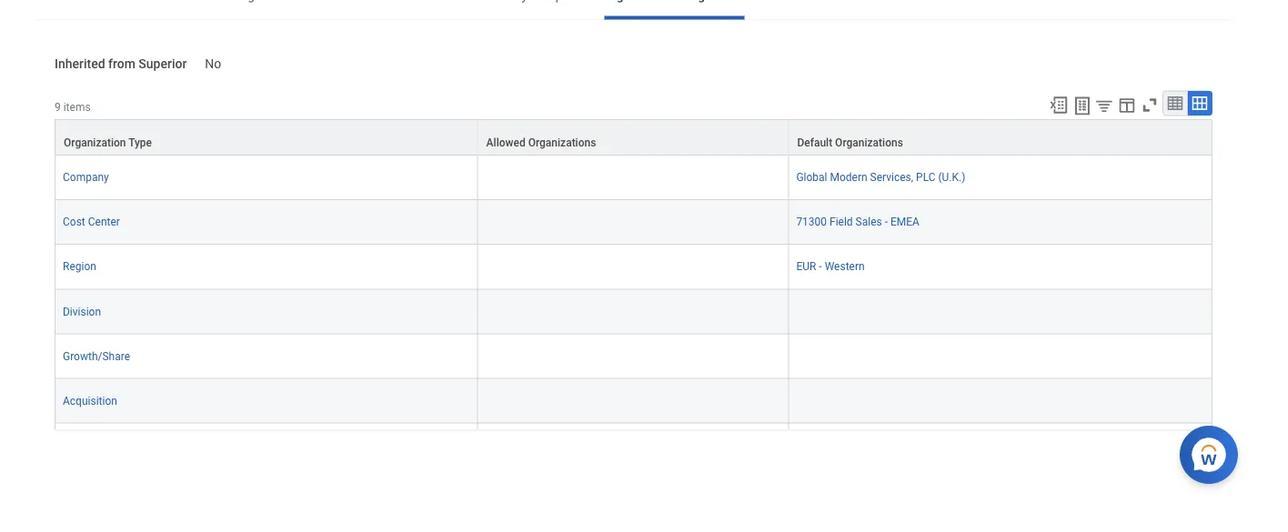 Task type: describe. For each thing, give the bounding box(es) containing it.
71300 field sales - emea link
[[797, 212, 920, 229]]

division
[[63, 305, 101, 318]]

field
[[830, 216, 853, 229]]

global modern services, plc (u.k.)
[[797, 171, 966, 184]]

row containing region
[[55, 245, 1213, 290]]

global
[[797, 171, 828, 184]]

9 items
[[55, 101, 91, 114]]

modern
[[831, 171, 868, 184]]

company link
[[63, 168, 109, 184]]

organization type
[[64, 137, 152, 149]]

row containing cost center
[[55, 200, 1213, 245]]

plc
[[917, 171, 936, 184]]

71300
[[797, 216, 827, 229]]

inherited from superior element
[[205, 46, 221, 73]]

select to filter grid data image
[[1095, 96, 1115, 116]]

division row
[[55, 290, 1213, 334]]

services,
[[871, 171, 914, 184]]

acquisition row
[[55, 379, 1213, 424]]

region
[[63, 261, 96, 273]]

inherited
[[55, 57, 105, 72]]

division link
[[63, 302, 101, 318]]

type
[[128, 137, 152, 149]]

export to excel image
[[1049, 96, 1069, 116]]

row containing organization type
[[55, 119, 1213, 156]]

eur
[[797, 261, 817, 273]]

5 row from the top
[[55, 424, 1213, 468]]

default organizations
[[798, 137, 904, 149]]

growth/share row
[[55, 334, 1213, 379]]

cost center
[[63, 216, 120, 229]]



Task type: vqa. For each thing, say whether or not it's contained in the screenshot.
Additional
no



Task type: locate. For each thing, give the bounding box(es) containing it.
organizations up global modern services, plc (u.k.) link
[[836, 137, 904, 149]]

3 row from the top
[[55, 200, 1213, 245]]

1 row from the top
[[55, 119, 1213, 156]]

1 vertical spatial -
[[819, 261, 822, 273]]

organizations inside popup button
[[836, 137, 904, 149]]

0 horizontal spatial organizations
[[529, 137, 597, 149]]

eur - western link
[[797, 257, 865, 273]]

allowed organizations
[[487, 137, 597, 149]]

organizations
[[529, 137, 597, 149], [836, 137, 904, 149]]

0 vertical spatial -
[[885, 216, 888, 229]]

2 organizations from the left
[[836, 137, 904, 149]]

71300 field sales - emea
[[797, 216, 920, 229]]

-
[[885, 216, 888, 229], [819, 261, 822, 273]]

4 row from the top
[[55, 245, 1213, 290]]

eur - western
[[797, 261, 865, 273]]

allowed
[[487, 137, 526, 149]]

9
[[55, 101, 61, 114]]

2 row from the top
[[55, 156, 1213, 200]]

no
[[205, 57, 221, 72]]

expand table image
[[1191, 95, 1210, 113]]

superior
[[139, 57, 187, 72]]

company
[[63, 171, 109, 184]]

default organizations button
[[789, 120, 1212, 155]]

acquisition
[[63, 395, 117, 407]]

1 organizations from the left
[[529, 137, 597, 149]]

organizations for default organizations
[[836, 137, 904, 149]]

from
[[108, 57, 135, 72]]

western
[[825, 261, 865, 273]]

export to worksheets image
[[1072, 96, 1094, 117]]

global modern services, plc (u.k.) link
[[797, 168, 966, 184]]

(u.k.)
[[939, 171, 966, 184]]

items
[[63, 101, 91, 114]]

emea
[[891, 216, 920, 229]]

acquisition link
[[63, 391, 117, 407]]

1 horizontal spatial -
[[885, 216, 888, 229]]

organization
[[64, 137, 126, 149]]

table image
[[1167, 95, 1185, 113]]

- right sales
[[885, 216, 888, 229]]

row containing company
[[55, 156, 1213, 200]]

fullscreen image
[[1140, 96, 1160, 116]]

cost
[[63, 216, 85, 229]]

tab list
[[36, 0, 1231, 20]]

0 horizontal spatial -
[[819, 261, 822, 273]]

- right eur
[[819, 261, 822, 273]]

toolbar
[[1041, 91, 1213, 119]]

inherited from superior
[[55, 57, 187, 72]]

growth/share
[[63, 350, 130, 363]]

organizations inside popup button
[[529, 137, 597, 149]]

organizations for allowed organizations
[[529, 137, 597, 149]]

organization type button
[[56, 120, 477, 155]]

sales
[[856, 216, 883, 229]]

organizations right allowed
[[529, 137, 597, 149]]

click to view/edit grid preferences image
[[1118, 96, 1138, 116]]

cost center link
[[63, 212, 120, 229]]

center
[[88, 216, 120, 229]]

growth/share link
[[63, 346, 130, 363]]

region link
[[63, 257, 96, 273]]

allowed organizations button
[[478, 120, 789, 155]]

1 horizontal spatial organizations
[[836, 137, 904, 149]]

default
[[798, 137, 833, 149]]

cell
[[478, 156, 789, 200], [478, 200, 789, 245], [478, 245, 789, 290], [478, 290, 789, 334], [789, 290, 1213, 334], [478, 334, 789, 379], [789, 334, 1213, 379], [478, 379, 789, 424], [789, 379, 1213, 424], [55, 424, 478, 468], [478, 424, 789, 468], [789, 424, 1213, 468]]

row
[[55, 119, 1213, 156], [55, 156, 1213, 200], [55, 200, 1213, 245], [55, 245, 1213, 290], [55, 424, 1213, 468]]



